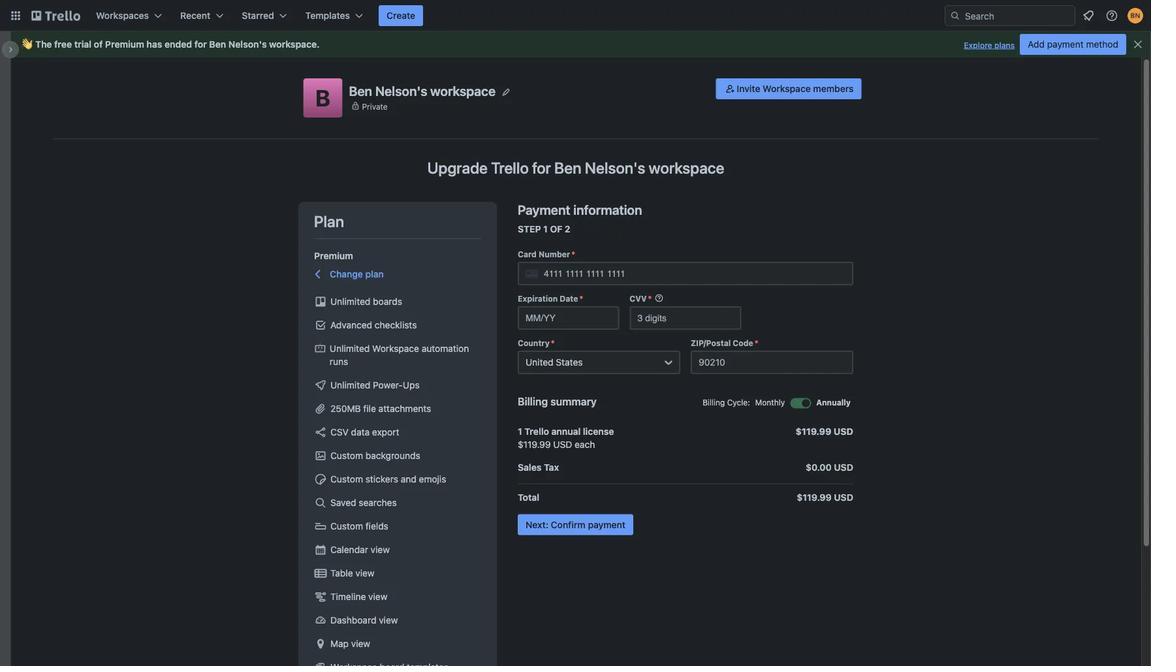 Task type: vqa. For each thing, say whether or not it's contained in the screenshot.
of to the right
yes



Task type: describe. For each thing, give the bounding box(es) containing it.
billing for billing summary
[[518, 396, 548, 408]]

0 vertical spatial $119.99 usd
[[796, 426, 854, 437]]

country *
[[518, 338, 555, 348]]

number
[[539, 250, 570, 259]]

and
[[401, 474, 417, 485]]

table
[[331, 568, 353, 579]]

search image
[[951, 10, 961, 21]]

workspace inside banner
[[269, 39, 317, 50]]

card
[[518, 250, 537, 259]]

confirm
[[551, 519, 586, 530]]

checklists
[[375, 320, 417, 331]]

Search field
[[961, 6, 1075, 25]]

summary
[[551, 396, 597, 408]]

for inside banner
[[194, 39, 207, 50]]

expiration
[[518, 294, 558, 303]]

step
[[518, 224, 541, 235]]

$0.00 usd
[[806, 462, 854, 473]]

calendar view
[[331, 545, 390, 555]]

:
[[748, 398, 750, 407]]

create
[[387, 10, 416, 21]]

map
[[331, 639, 349, 649]]

view for calendar view
[[371, 545, 390, 555]]

information
[[574, 202, 642, 217]]

2 vertical spatial ben
[[555, 159, 582, 177]]

250mb file attachments
[[331, 403, 431, 414]]

* for expiration date *
[[580, 294, 584, 303]]

states
[[556, 357, 583, 368]]

ended
[[165, 39, 192, 50]]

view for timeline view
[[369, 592, 388, 602]]

unlimited for unlimited power-ups
[[331, 380, 371, 391]]

members
[[814, 83, 854, 94]]

payment inside button
[[1048, 39, 1084, 50]]

csv
[[331, 427, 349, 438]]

annually
[[817, 398, 851, 407]]

of for the
[[94, 39, 103, 50]]

country
[[518, 338, 550, 348]]

zip/postal
[[691, 338, 731, 348]]

billing cycle : monthly
[[703, 398, 785, 407]]

emojis
[[419, 474, 446, 485]]

saved searches
[[331, 497, 397, 508]]

primary element
[[0, 0, 1152, 31]]

tax
[[544, 462, 559, 473]]

templates
[[306, 10, 350, 21]]

👋
[[21, 39, 30, 50]]

* left "open cvv tooltip" image
[[648, 294, 652, 303]]

unlimited workspace automation runs
[[330, 343, 469, 367]]

custom backgrounds
[[331, 450, 421, 461]]

runs
[[330, 356, 348, 367]]

workspaces button
[[88, 5, 170, 26]]

unlimited power-ups
[[331, 380, 420, 391]]

file
[[363, 403, 376, 414]]

upgrade trello for ben nelson's workspace
[[428, 159, 725, 177]]

expiration date *
[[518, 294, 584, 303]]

backgrounds
[[366, 450, 421, 461]]

upgrade
[[428, 159, 488, 177]]

open cvv tooltip image
[[655, 294, 664, 303]]

view for table view
[[356, 568, 375, 579]]

boards
[[373, 296, 402, 307]]

custom for custom fields
[[331, 521, 363, 532]]

monthly
[[756, 398, 785, 407]]

custom for custom backgrounds
[[331, 450, 363, 461]]

payment
[[518, 202, 571, 217]]

custom fields
[[331, 521, 389, 532]]

trello for 1
[[525, 426, 549, 437]]

2 horizontal spatial nelson's
[[585, 159, 646, 177]]

automation
[[422, 343, 469, 354]]

sales
[[518, 462, 542, 473]]

of for information
[[550, 224, 563, 235]]

2 vertical spatial $119.99
[[797, 492, 832, 503]]

$119.99 inside 1 trello annual license $119.99 usd each
[[518, 439, 551, 450]]

free
[[54, 39, 72, 50]]

ben inside banner
[[209, 39, 226, 50]]

ben nelson's workspace
[[349, 83, 496, 98]]

* right country
[[551, 338, 555, 348]]

usd right the $0.00
[[834, 462, 854, 473]]

unlimited boards
[[331, 296, 402, 307]]

total
[[518, 492, 540, 503]]

0 notifications image
[[1081, 8, 1097, 24]]

billing for billing cycle : monthly
[[703, 398, 725, 407]]

* for zip/postal code *
[[755, 338, 759, 348]]

usd down $0.00 usd
[[834, 492, 854, 503]]

united states
[[526, 357, 583, 368]]

90210 text field
[[691, 351, 854, 374]]

b button
[[303, 78, 343, 118]]

banner containing 👋
[[10, 31, 1152, 57]]

add payment method
[[1028, 39, 1119, 50]]

wave image
[[21, 39, 30, 50]]

plans
[[995, 41, 1015, 50]]

trial
[[74, 39, 92, 50]]



Task type: locate. For each thing, give the bounding box(es) containing it.
billing summary
[[518, 396, 597, 408]]

payment
[[1048, 39, 1084, 50], [588, 519, 626, 530]]

1 inside 1 trello annual license $119.99 usd each
[[518, 426, 522, 437]]

billing left 'cycle'
[[703, 398, 725, 407]]

$119.99 usd down the annually at the bottom right of the page
[[796, 426, 854, 437]]

payment right 'confirm'
[[588, 519, 626, 530]]

each
[[575, 439, 595, 450]]

explore plans
[[965, 41, 1015, 50]]

b
[[316, 84, 330, 111]]

1 right step
[[544, 224, 548, 235]]

2 vertical spatial custom
[[331, 521, 363, 532]]

banner
[[10, 31, 1152, 57]]

usd inside 1 trello annual license $119.99 usd each
[[554, 439, 572, 450]]

power-
[[373, 380, 403, 391]]

attachments
[[379, 403, 431, 414]]

custom down csv
[[331, 450, 363, 461]]

for right ended
[[194, 39, 207, 50]]

starred
[[242, 10, 274, 21]]

ben up private
[[349, 83, 372, 98]]

workspaces
[[96, 10, 149, 21]]

change plan
[[330, 269, 384, 280]]

view right the "table"
[[356, 568, 375, 579]]

* for card number *
[[572, 250, 576, 259]]

change plan button
[[312, 268, 384, 281]]

0 vertical spatial 1
[[544, 224, 548, 235]]

workspace down checklists
[[372, 343, 419, 354]]

method
[[1087, 39, 1119, 50]]

$119.99 usd down $0.00 usd
[[797, 492, 854, 503]]

explore
[[965, 41, 993, 50]]

1 vertical spatial ben
[[349, 83, 372, 98]]

0 horizontal spatial workspace
[[372, 343, 419, 354]]

3 custom from the top
[[331, 521, 363, 532]]

next: confirm payment button
[[518, 514, 634, 535]]

workspace inside "button"
[[763, 83, 811, 94]]

recent button
[[172, 5, 231, 26]]

billing down the united
[[518, 396, 548, 408]]

1 trello annual license $119.99 usd each
[[518, 426, 614, 450]]

ben down recent 'popup button'
[[209, 39, 226, 50]]

* right code
[[755, 338, 759, 348]]

ben nelson (bennelson96) image
[[1128, 8, 1144, 24]]

$0.00
[[806, 462, 832, 473]]

billing
[[518, 396, 548, 408], [703, 398, 725, 407]]

0 vertical spatial unlimited
[[331, 296, 371, 307]]

invite workspace members
[[737, 83, 854, 94]]

payment inside button
[[588, 519, 626, 530]]

1 vertical spatial nelson's
[[375, 83, 428, 98]]

trello right upgrade
[[491, 159, 529, 177]]

1 vertical spatial trello
[[525, 426, 549, 437]]

view for dashboard view
[[379, 615, 398, 626]]

nelson's up the information
[[585, 159, 646, 177]]

2 vertical spatial unlimited
[[331, 380, 371, 391]]

2 horizontal spatial ben
[[555, 159, 582, 177]]

$119.99 usd
[[796, 426, 854, 437], [797, 492, 854, 503]]

unlimited up 250mb at left bottom
[[331, 380, 371, 391]]

1 inside payment information step 1 of 2
[[544, 224, 548, 235]]

👋 the free trial of premium has ended for ben nelson's workspace .
[[21, 39, 320, 50]]

back to home image
[[31, 5, 80, 26]]

view
[[371, 545, 390, 555], [356, 568, 375, 579], [369, 592, 388, 602], [379, 615, 398, 626], [351, 639, 370, 649]]

change
[[330, 269, 363, 280]]

has
[[147, 39, 162, 50]]

of left 2
[[550, 224, 563, 235]]

0 horizontal spatial premium
[[105, 39, 144, 50]]

1 horizontal spatial 1
[[544, 224, 548, 235]]

1 horizontal spatial ben
[[349, 83, 372, 98]]

premium
[[105, 39, 144, 50], [314, 251, 353, 261]]

premium down workspaces
[[105, 39, 144, 50]]

next:
[[526, 519, 549, 530]]

0 horizontal spatial of
[[94, 39, 103, 50]]

1 horizontal spatial nelson's
[[375, 83, 428, 98]]

1 horizontal spatial for
[[532, 159, 551, 177]]

custom stickers and emojis
[[331, 474, 446, 485]]

0 vertical spatial for
[[194, 39, 207, 50]]

premium up change
[[314, 251, 353, 261]]

nelson's
[[229, 39, 267, 50], [375, 83, 428, 98], [585, 159, 646, 177]]

0 horizontal spatial payment
[[588, 519, 626, 530]]

1 vertical spatial workspace
[[431, 83, 496, 98]]

view right map
[[351, 639, 370, 649]]

1 vertical spatial payment
[[588, 519, 626, 530]]

advanced checklists
[[331, 320, 417, 331]]

0 vertical spatial trello
[[491, 159, 529, 177]]

export
[[372, 427, 399, 438]]

of right trial on the top of the page
[[94, 39, 103, 50]]

fields
[[366, 521, 389, 532]]

trello
[[491, 159, 529, 177], [525, 426, 549, 437]]

1 vertical spatial workspace
[[372, 343, 419, 354]]

* right the number
[[572, 250, 576, 259]]

invite
[[737, 83, 761, 94]]

data
[[351, 427, 370, 438]]

1 vertical spatial unlimited
[[330, 343, 370, 354]]

0 horizontal spatial 1
[[518, 426, 522, 437]]

.
[[317, 39, 320, 50]]

1 vertical spatial of
[[550, 224, 563, 235]]

0 horizontal spatial nelson's
[[229, 39, 267, 50]]

of inside payment information step 1 of 2
[[550, 224, 563, 235]]

0 horizontal spatial for
[[194, 39, 207, 50]]

0 vertical spatial $119.99
[[796, 426, 832, 437]]

0 vertical spatial workspace
[[763, 83, 811, 94]]

calendar
[[331, 545, 368, 555]]

trello left annual at the bottom
[[525, 426, 549, 437]]

unlimited up "advanced"
[[331, 296, 371, 307]]

trello inside 1 trello annual license $119.99 usd each
[[525, 426, 549, 437]]

nelson's down starred
[[229, 39, 267, 50]]

cycle
[[728, 398, 748, 407]]

0 vertical spatial nelson's
[[229, 39, 267, 50]]

premium inside banner
[[105, 39, 144, 50]]

workspace inside unlimited workspace automation runs
[[372, 343, 419, 354]]

dashboard view
[[331, 615, 398, 626]]

add
[[1028, 39, 1045, 50]]

plan
[[366, 269, 384, 280]]

add payment method button
[[1021, 34, 1127, 55]]

1 horizontal spatial of
[[550, 224, 563, 235]]

2 vertical spatial workspace
[[649, 159, 725, 177]]

ben up payment
[[555, 159, 582, 177]]

1 horizontal spatial billing
[[703, 398, 725, 407]]

nelson's up private
[[375, 83, 428, 98]]

view right dashboard
[[379, 615, 398, 626]]

for up payment
[[532, 159, 551, 177]]

open information menu image
[[1106, 9, 1119, 22]]

stickers
[[366, 474, 398, 485]]

1 custom from the top
[[331, 450, 363, 461]]

unlimited up runs
[[330, 343, 370, 354]]

1 horizontal spatial payment
[[1048, 39, 1084, 50]]

0 horizontal spatial ben
[[209, 39, 226, 50]]

recent
[[180, 10, 211, 21]]

csv data export
[[331, 427, 399, 438]]

0 vertical spatial premium
[[105, 39, 144, 50]]

map view
[[331, 639, 370, 649]]

2 custom from the top
[[331, 474, 363, 485]]

2 horizontal spatial workspace
[[649, 159, 725, 177]]

1 vertical spatial premium
[[314, 251, 353, 261]]

templates button
[[298, 5, 371, 26]]

0 vertical spatial payment
[[1048, 39, 1084, 50]]

timeline
[[331, 592, 366, 602]]

0 vertical spatial of
[[94, 39, 103, 50]]

unlimited
[[331, 296, 371, 307], [330, 343, 370, 354], [331, 380, 371, 391]]

usd down the annually at the bottom right of the page
[[834, 426, 854, 437]]

dashboard
[[331, 615, 377, 626]]

workspace right invite
[[763, 83, 811, 94]]

2
[[565, 224, 571, 235]]

table view
[[331, 568, 375, 579]]

0 horizontal spatial billing
[[518, 396, 548, 408]]

payment information step 1 of 2
[[518, 202, 642, 235]]

view up dashboard view
[[369, 592, 388, 602]]

private
[[362, 102, 388, 111]]

custom for custom stickers and emojis
[[331, 474, 363, 485]]

ups
[[403, 380, 420, 391]]

0 vertical spatial workspace
[[269, 39, 317, 50]]

$119.99 down the annually at the bottom right of the page
[[796, 426, 832, 437]]

1 vertical spatial custom
[[331, 474, 363, 485]]

searches
[[359, 497, 397, 508]]

unlimited for unlimited workspace automation runs
[[330, 343, 370, 354]]

unlimited inside unlimited workspace automation runs
[[330, 343, 370, 354]]

view for map view
[[351, 639, 370, 649]]

license
[[583, 426, 614, 437]]

2 vertical spatial nelson's
[[585, 159, 646, 177]]

the
[[35, 39, 52, 50]]

sm image
[[724, 82, 737, 95]]

zip/postal code *
[[691, 338, 759, 348]]

custom up calendar
[[331, 521, 363, 532]]

annual
[[552, 426, 581, 437]]

trello for upgrade
[[491, 159, 529, 177]]

of inside banner
[[94, 39, 103, 50]]

250mb
[[331, 403, 361, 414]]

timeline view
[[331, 592, 388, 602]]

custom up saved
[[331, 474, 363, 485]]

1 vertical spatial $119.99 usd
[[797, 492, 854, 503]]

* right date
[[580, 294, 584, 303]]

usd down annual at the bottom
[[554, 439, 572, 450]]

1 up sales
[[518, 426, 522, 437]]

1 vertical spatial 1
[[518, 426, 522, 437]]

plan
[[314, 212, 344, 231]]

sales tax
[[518, 462, 559, 473]]

nelson's inside banner
[[229, 39, 267, 50]]

0 horizontal spatial workspace
[[269, 39, 317, 50]]

$119.99 up the sales tax
[[518, 439, 551, 450]]

$119.99 down the $0.00
[[797, 492, 832, 503]]

1 vertical spatial for
[[532, 159, 551, 177]]

0 vertical spatial ben
[[209, 39, 226, 50]]

1 horizontal spatial workspace
[[431, 83, 496, 98]]

starred button
[[234, 5, 295, 26]]

create button
[[379, 5, 423, 26]]

payment right add
[[1048, 39, 1084, 50]]

view down fields
[[371, 545, 390, 555]]

saved
[[331, 497, 356, 508]]

workspace
[[763, 83, 811, 94], [372, 343, 419, 354]]

1 horizontal spatial workspace
[[763, 83, 811, 94]]

0 vertical spatial custom
[[331, 450, 363, 461]]

1 horizontal spatial premium
[[314, 251, 353, 261]]

card number *
[[518, 250, 576, 259]]

unlimited for unlimited boards
[[331, 296, 371, 307]]

workspace for invite
[[763, 83, 811, 94]]

workspace
[[269, 39, 317, 50], [431, 83, 496, 98], [649, 159, 725, 177]]

1 vertical spatial $119.99
[[518, 439, 551, 450]]

cvv *
[[630, 294, 652, 303]]

workspace for unlimited
[[372, 343, 419, 354]]



